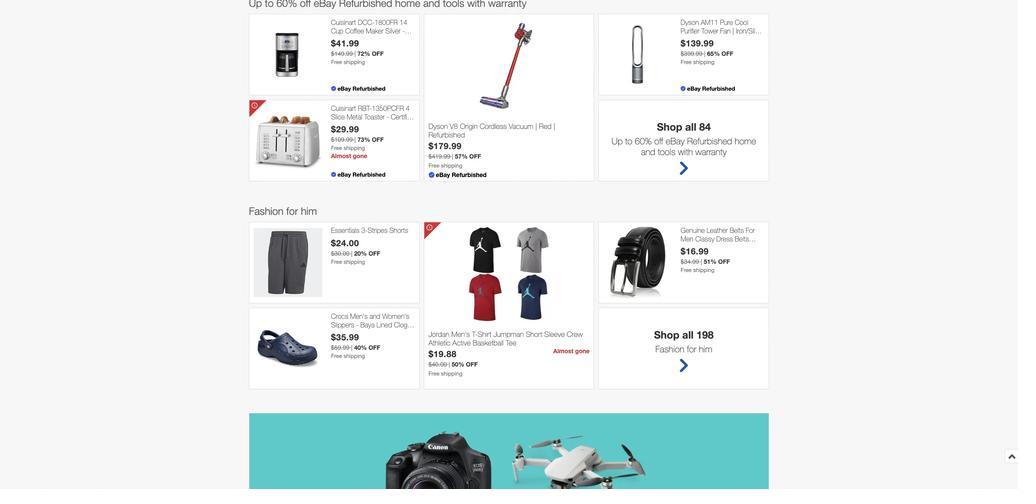 Task type: locate. For each thing, give the bounding box(es) containing it.
1 horizontal spatial dyson
[[681, 19, 699, 26]]

refurbished down 65%
[[703, 85, 736, 92]]

cuisinart inside cuisinart dcc-1800fr 14 cup coffee maker silver - certified refurbished
[[331, 19, 356, 26]]

maker
[[366, 27, 384, 35]]

free down $30.00
[[331, 259, 342, 265]]

57%
[[455, 153, 468, 160]]

shipping inside jordan men's t-shirt jumpman short sleeve crew athletic active basketball tee $19.88 $40.00 | 50% off free shipping
[[441, 371, 463, 377]]

men's
[[350, 313, 368, 321], [452, 330, 470, 339]]

off inside $41.99 $149.99 | 72% off free shipping
[[372, 50, 384, 57]]

$399.99
[[681, 50, 703, 57]]

free inside "essentials 3-stripes shorts $24.00 $30.00 | 20% off free shipping"
[[331, 259, 342, 265]]

- up house
[[356, 321, 359, 329]]

shop for shop all 198
[[654, 329, 680, 341]]

off right 50%
[[466, 361, 478, 368]]

almost gone
[[554, 348, 590, 355]]

off inside jordan men's t-shirt jumpman short sleeve crew athletic active basketball tee $19.88 $40.00 | 50% off free shipping
[[466, 361, 478, 368]]

84
[[700, 121, 711, 133]]

almost down $109.99
[[331, 152, 351, 160]]

off right 72% at left top
[[372, 50, 384, 57]]

1 vertical spatial shop
[[654, 329, 680, 341]]

| left red
[[536, 122, 537, 131]]

free down $40.00
[[429, 371, 440, 377]]

all inside 'shop all 84 up to 60% off ebay refurbished home and tools with warranty'
[[686, 121, 697, 133]]

refurbished up $179.99
[[429, 131, 465, 139]]

$419.99
[[429, 153, 451, 160]]

shipping inside "essentials 3-stripes shorts $24.00 $30.00 | 20% off free shipping"
[[344, 259, 365, 265]]

0 vertical spatial and
[[641, 147, 656, 157]]

shipping inside $29.99 $109.99 | 73% off free shipping almost gone
[[344, 145, 365, 151]]

| left 50%
[[449, 361, 450, 368]]

lined
[[377, 321, 392, 329]]

off right 51%
[[719, 258, 730, 265]]

ebay down $399.99
[[688, 85, 701, 92]]

off right the 40%
[[369, 344, 381, 351]]

free down $419.99
[[429, 163, 440, 169]]

off right 57%
[[470, 153, 481, 160]]

1 horizontal spatial men's
[[452, 330, 470, 339]]

shop all 198 fashion for him
[[654, 329, 714, 355]]

shipping down 73%
[[344, 145, 365, 151]]

| right red
[[554, 122, 555, 131]]

belts
[[730, 227, 744, 235], [735, 235, 749, 243]]

shop
[[657, 121, 683, 133], [654, 329, 680, 341]]

| left 51%
[[701, 258, 703, 265]]

shop inside shop all 198 fashion for him
[[654, 329, 680, 341]]

refurbished inside dyson am11 pure cool purifier tower fan | iron/silver | certified refurbished
[[710, 35, 744, 43]]

2 vertical spatial -
[[356, 321, 359, 329]]

-
[[403, 27, 405, 35], [387, 113, 389, 121], [356, 321, 359, 329]]

1 vertical spatial fashion
[[656, 344, 685, 355]]

clogs,
[[394, 321, 413, 329]]

off inside 'shop all 84 up to 60% off ebay refurbished home and tools with warranty'
[[655, 136, 664, 146]]

off inside $16.99 $34.99 | 51% off free shipping
[[719, 258, 730, 265]]

belts up colors on the right
[[735, 235, 749, 243]]

gone
[[353, 152, 367, 160], [576, 348, 590, 355]]

certified down 4
[[391, 113, 415, 121]]

men's up active
[[452, 330, 470, 339]]

dyson
[[681, 19, 699, 26], [429, 122, 448, 131]]

0 horizontal spatial and
[[370, 313, 381, 321]]

- inside cuisinart rbt-1350pcfr 4 slice metal toaster - certified refurbished
[[387, 113, 389, 121]]

shipping down 51%
[[694, 267, 715, 274]]

| left the 40%
[[351, 344, 353, 351]]

0 horizontal spatial almost
[[331, 152, 351, 160]]

and down 60%
[[641, 147, 656, 157]]

gone down 73%
[[353, 152, 367, 160]]

0 vertical spatial him
[[301, 205, 317, 217]]

belts left for
[[730, 227, 744, 235]]

0 vertical spatial all
[[686, 121, 697, 133]]

cuisinart up cup
[[331, 19, 356, 26]]

0 vertical spatial dyson
[[681, 19, 699, 26]]

$16.99
[[681, 246, 709, 256]]

free down $399.99
[[681, 59, 692, 65]]

0 vertical spatial belts
[[730, 227, 744, 235]]

off right 65%
[[722, 50, 734, 57]]

shipping down 57%
[[441, 163, 463, 169]]

0 vertical spatial fashion
[[249, 205, 284, 217]]

0 horizontal spatial -
[[356, 321, 359, 329]]

ebay down $419.99
[[436, 171, 450, 179]]

off right 20%
[[369, 250, 381, 257]]

all for 198
[[683, 329, 694, 341]]

shipping down 72% at left top
[[344, 59, 365, 65]]

dyson for |
[[681, 19, 699, 26]]

1 vertical spatial gone
[[576, 348, 590, 355]]

certified down cup
[[331, 35, 355, 43]]

cuisinart rbt-1350pcfr 4 slice metal toaster - certified refurbished link
[[331, 105, 415, 129]]

dyson am11 pure cool purifier tower fan | iron/silver | certified refurbished
[[681, 19, 764, 43]]

free down $109.99
[[331, 145, 342, 151]]

- down the 1350pcfr
[[387, 113, 389, 121]]

1 vertical spatial cuisinart
[[331, 105, 356, 112]]

refurbished inside 'shop all 84 up to 60% off ebay refurbished home and tools with warranty'
[[688, 136, 733, 146]]

refurbished down maker
[[357, 35, 391, 43]]

$16.99 $34.99 | 51% off free shipping
[[681, 246, 730, 274]]

refurbished down metal
[[331, 121, 366, 129]]

| left 72% at left top
[[355, 50, 356, 57]]

men's inside jordan men's t-shirt jumpman short sleeve crew athletic active basketball tee $19.88 $40.00 | 50% off free shipping
[[452, 330, 470, 339]]

2 horizontal spatial certified
[[685, 35, 708, 43]]

classy
[[696, 235, 715, 243]]

refurbished down fan
[[710, 35, 744, 43]]

ebay up tools
[[666, 136, 685, 146]]

cup
[[331, 27, 343, 35]]

60%
[[635, 136, 652, 146]]

origin
[[460, 122, 478, 131]]

all left 84
[[686, 121, 697, 133]]

ebay refurbished down $29.99 $109.99 | 73% off free shipping almost gone
[[338, 171, 386, 178]]

leather
[[707, 227, 728, 235]]

0 vertical spatial shop
[[657, 121, 683, 133]]

$139.99 $399.99 | 65% off free shipping
[[681, 38, 734, 65]]

1 horizontal spatial gone
[[576, 348, 590, 355]]

free down $34.99
[[681, 267, 692, 274]]

with
[[678, 147, 693, 157]]

free down $59.99
[[331, 353, 342, 360]]

for inside shop all 198 fashion for him
[[687, 344, 697, 355]]

| left 65%
[[705, 50, 706, 57]]

men
[[681, 235, 694, 243]]

shipping down the 40%
[[344, 353, 365, 360]]

certified inside dyson am11 pure cool purifier tower fan | iron/silver | certified refurbished
[[685, 35, 708, 43]]

ebay refurbished down 57%
[[436, 171, 487, 179]]

cuisinart inside cuisinart rbt-1350pcfr 4 slice metal toaster - certified refurbished
[[331, 105, 356, 112]]

1 vertical spatial all
[[683, 329, 694, 341]]

| left 57%
[[452, 153, 454, 160]]

jordan men's t-shirt jumpman short sleeve crew athletic active basketball tee link
[[429, 330, 590, 349]]

1 vertical spatial him
[[699, 344, 713, 355]]

ebay for $179.99
[[436, 171, 450, 179]]

shipping down 20%
[[344, 259, 365, 265]]

0 vertical spatial -
[[403, 27, 405, 35]]

off inside '$35.99 $59.99 | 40% off free shipping'
[[369, 344, 381, 351]]

shipping down 65%
[[694, 59, 715, 65]]

ebay refurbished for $179.99
[[436, 171, 487, 179]]

shop inside 'shop all 84 up to 60% off ebay refurbished home and tools with warranty'
[[657, 121, 683, 133]]

free
[[331, 59, 342, 65], [681, 59, 692, 65], [331, 145, 342, 151], [429, 163, 440, 169], [331, 259, 342, 265], [681, 267, 692, 274], [331, 353, 342, 360], [429, 371, 440, 377]]

all left 198 on the bottom of page
[[683, 329, 694, 341]]

refurbished
[[357, 35, 391, 43], [710, 35, 744, 43], [353, 85, 386, 92], [703, 85, 736, 92], [331, 121, 366, 129], [429, 131, 465, 139], [688, 136, 733, 146], [353, 171, 386, 178], [452, 171, 487, 179]]

free down $149.99
[[331, 59, 342, 65]]

refurbished down $29.99 $109.99 | 73% off free shipping almost gone
[[353, 171, 386, 178]]

genuine leather belts for men classy dress belts mens belt many colors & sizes link
[[681, 227, 765, 259]]

active
[[453, 339, 471, 348]]

198
[[697, 329, 714, 341]]

essentials 3-stripes shorts $24.00 $30.00 | 20% off free shipping
[[331, 227, 408, 265]]

off right 73%
[[372, 136, 384, 143]]

shipping down 50%
[[441, 371, 463, 377]]

1 horizontal spatial -
[[387, 113, 389, 121]]

and
[[641, 147, 656, 157], [370, 313, 381, 321]]

almost
[[331, 152, 351, 160], [554, 348, 574, 355]]

0 horizontal spatial men's
[[350, 313, 368, 321]]

ebay refurbished for $139.99
[[688, 85, 736, 92]]

ebay refurbished for $41.99
[[338, 85, 386, 92]]

shipping
[[344, 59, 365, 65], [694, 59, 715, 65], [344, 145, 365, 151], [441, 163, 463, 169], [344, 259, 365, 265], [694, 267, 715, 274], [344, 353, 365, 360], [441, 371, 463, 377]]

0 vertical spatial for
[[287, 205, 298, 217]]

him
[[301, 205, 317, 217], [699, 344, 713, 355]]

2 horizontal spatial -
[[403, 27, 405, 35]]

ebay refurbished up rbt-
[[338, 85, 386, 92]]

1 horizontal spatial him
[[699, 344, 713, 355]]

free inside jordan men's t-shirt jumpman short sleeve crew athletic active basketball tee $19.88 $40.00 | 50% off free shipping
[[429, 371, 440, 377]]

0 vertical spatial men's
[[350, 313, 368, 321]]

men's for and
[[350, 313, 368, 321]]

1 vertical spatial for
[[687, 344, 697, 355]]

$30.00
[[331, 250, 350, 257]]

dyson inside dyson v8 origin cordless vacuum | red | refurbished $179.99 $419.99 | 57% off free shipping
[[429, 122, 448, 131]]

0 horizontal spatial certified
[[331, 35, 355, 43]]

off up tools
[[655, 136, 664, 146]]

1 horizontal spatial certified
[[391, 113, 415, 121]]

men's for t-
[[452, 330, 470, 339]]

1 vertical spatial almost
[[554, 348, 574, 355]]

crocs men's and women's slippers - baya lined clogs, indoor house shoes
[[331, 313, 413, 337]]

1350pcfr
[[372, 105, 404, 112]]

all inside shop all 198 fashion for him
[[683, 329, 694, 341]]

1 horizontal spatial and
[[641, 147, 656, 157]]

| left 20%
[[351, 250, 353, 257]]

50%
[[452, 361, 465, 368]]

2 cuisinart from the top
[[331, 105, 356, 112]]

gone down crew
[[576, 348, 590, 355]]

refurbished up warranty
[[688, 136, 733, 146]]

dress
[[717, 235, 733, 243]]

ebay refurbished down 65%
[[688, 85, 736, 92]]

men's inside crocs men's and women's slippers - baya lined clogs, indoor house shoes
[[350, 313, 368, 321]]

1 vertical spatial men's
[[452, 330, 470, 339]]

1 vertical spatial dyson
[[429, 122, 448, 131]]

shop left 198 on the bottom of page
[[654, 329, 680, 341]]

65%
[[708, 50, 720, 57]]

0 vertical spatial cuisinart
[[331, 19, 356, 26]]

tools
[[658, 147, 676, 157]]

| left 73%
[[355, 136, 356, 143]]

off
[[372, 50, 384, 57], [722, 50, 734, 57], [372, 136, 384, 143], [655, 136, 664, 146], [470, 153, 481, 160], [369, 250, 381, 257], [719, 258, 730, 265], [369, 344, 381, 351], [466, 361, 478, 368]]

and up baya
[[370, 313, 381, 321]]

0 vertical spatial gone
[[353, 152, 367, 160]]

dcc-
[[358, 19, 375, 26]]

$29.99 $109.99 | 73% off free shipping almost gone
[[331, 124, 384, 160]]

- down 14
[[403, 27, 405, 35]]

0 horizontal spatial gone
[[353, 152, 367, 160]]

1 cuisinart from the top
[[331, 19, 356, 26]]

am11
[[701, 19, 719, 26]]

0 vertical spatial almost
[[331, 152, 351, 160]]

jumpman
[[494, 330, 524, 339]]

shop up tools
[[657, 121, 683, 133]]

ebay refurbished
[[338, 85, 386, 92], [688, 85, 736, 92], [338, 171, 386, 178], [436, 171, 487, 179]]

1 vertical spatial and
[[370, 313, 381, 321]]

| right fan
[[733, 27, 734, 35]]

dyson for $179.99
[[429, 122, 448, 131]]

0 horizontal spatial dyson
[[429, 122, 448, 131]]

dyson up purifier
[[681, 19, 699, 26]]

many
[[712, 243, 727, 251]]

almost down sleeve
[[554, 348, 574, 355]]

crew
[[567, 330, 583, 339]]

ebay up slice
[[338, 85, 351, 92]]

fashion inside shop all 198 fashion for him
[[656, 344, 685, 355]]

cuisinart up slice
[[331, 105, 356, 112]]

certified down purifier
[[685, 35, 708, 43]]

1 horizontal spatial for
[[687, 344, 697, 355]]

crocs men's and women's slippers - baya lined clogs, indoor house shoes link
[[331, 313, 415, 337]]

iron/silver
[[736, 27, 764, 35]]

1 vertical spatial -
[[387, 113, 389, 121]]

dyson left the v8
[[429, 122, 448, 131]]

purifier
[[681, 27, 700, 35]]

| inside '$35.99 $59.99 | 40% off free shipping'
[[351, 344, 353, 351]]

1 horizontal spatial fashion
[[656, 344, 685, 355]]

$29.99
[[331, 124, 359, 134]]

men's up baya
[[350, 313, 368, 321]]

dyson inside dyson am11 pure cool purifier tower fan | iron/silver | certified refurbished
[[681, 19, 699, 26]]

certified inside cuisinart rbt-1350pcfr 4 slice metal toaster - certified refurbished
[[391, 113, 415, 121]]



Task type: vqa. For each thing, say whether or not it's contained in the screenshot.
menu bar at the top of page containing Featured
no



Task type: describe. For each thing, give the bounding box(es) containing it.
72%
[[358, 50, 370, 57]]

slice
[[331, 113, 345, 121]]

| inside "essentials 3-stripes shorts $24.00 $30.00 | 20% off free shipping"
[[351, 250, 353, 257]]

shipping inside dyson v8 origin cordless vacuum | red | refurbished $179.99 $419.99 | 57% off free shipping
[[441, 163, 463, 169]]

refurbished inside cuisinart rbt-1350pcfr 4 slice metal toaster - certified refurbished
[[331, 121, 366, 129]]

ebay down $109.99
[[338, 171, 351, 178]]

$34.99
[[681, 258, 700, 265]]

free inside $16.99 $34.99 | 51% off free shipping
[[681, 267, 692, 274]]

shirt
[[478, 330, 492, 339]]

baya
[[361, 321, 375, 329]]

$41.99
[[331, 38, 359, 48]]

40%
[[354, 344, 367, 351]]

3-
[[362, 227, 368, 235]]

off inside $29.99 $109.99 | 73% off free shipping almost gone
[[372, 136, 384, 143]]

shorts
[[390, 227, 408, 235]]

for
[[746, 227, 755, 235]]

$109.99
[[331, 136, 353, 143]]

1 horizontal spatial almost
[[554, 348, 574, 355]]

ebay for $139.99
[[688, 85, 701, 92]]

cordless
[[480, 122, 507, 131]]

off inside $139.99 $399.99 | 65% off free shipping
[[722, 50, 734, 57]]

refurbished down 57%
[[452, 171, 487, 179]]

$59.99
[[331, 344, 350, 351]]

to
[[626, 136, 633, 146]]

crocs
[[331, 313, 349, 321]]

certified inside cuisinart dcc-1800fr 14 cup coffee maker silver - certified refurbished
[[331, 35, 355, 43]]

| inside $139.99 $399.99 | 65% off free shipping
[[705, 50, 706, 57]]

fan
[[721, 27, 731, 35]]

shoes
[[372, 329, 390, 337]]

shipping inside $41.99 $149.99 | 72% off free shipping
[[344, 59, 365, 65]]

toaster
[[364, 113, 385, 121]]

jordan
[[429, 330, 450, 339]]

sizes
[[681, 252, 696, 259]]

free inside $41.99 $149.99 | 72% off free shipping
[[331, 59, 342, 65]]

free inside $29.99 $109.99 | 73% off free shipping almost gone
[[331, 145, 342, 151]]

metal
[[347, 113, 362, 121]]

shipping inside $16.99 $34.99 | 51% off free shipping
[[694, 267, 715, 274]]

| inside $41.99 $149.99 | 72% off free shipping
[[355, 50, 356, 57]]

pure
[[720, 19, 733, 26]]

$40.00
[[429, 361, 447, 368]]

off inside "essentials 3-stripes shorts $24.00 $30.00 | 20% off free shipping"
[[369, 250, 381, 257]]

| inside $29.99 $109.99 | 73% off free shipping almost gone
[[355, 136, 356, 143]]

up
[[612, 136, 623, 146]]

refurbished inside dyson v8 origin cordless vacuum | red | refurbished $179.99 $419.99 | 57% off free shipping
[[429, 131, 465, 139]]

| down purifier
[[681, 35, 683, 43]]

$24.00
[[331, 238, 359, 248]]

gone inside $29.99 $109.99 | 73% off free shipping almost gone
[[353, 152, 367, 160]]

refurbished up rbt-
[[353, 85, 386, 92]]

$179.99
[[429, 141, 462, 151]]

mens
[[681, 243, 697, 251]]

- inside cuisinart dcc-1800fr 14 cup coffee maker silver - certified refurbished
[[403, 27, 405, 35]]

&
[[750, 243, 754, 251]]

0 horizontal spatial for
[[287, 205, 298, 217]]

sleeve
[[545, 330, 565, 339]]

cuisinart dcc-1800fr 14 cup coffee maker silver - certified refurbished link
[[331, 19, 415, 43]]

tower
[[702, 27, 719, 35]]

cuisinart dcc-1800fr 14 cup coffee maker silver - certified refurbished
[[331, 19, 408, 43]]

fashion for him
[[249, 205, 317, 217]]

free inside $139.99 $399.99 | 65% off free shipping
[[681, 59, 692, 65]]

belt
[[699, 243, 710, 251]]

$35.99
[[331, 332, 359, 342]]

athletic
[[429, 339, 451, 348]]

silver
[[386, 27, 401, 35]]

cuisinart for $41.99
[[331, 19, 356, 26]]

t-
[[472, 330, 478, 339]]

20%
[[354, 250, 367, 257]]

0 horizontal spatial fashion
[[249, 205, 284, 217]]

ebay inside 'shop all 84 up to 60% off ebay refurbished home and tools with warranty'
[[666, 136, 685, 146]]

rbt-
[[358, 105, 372, 112]]

cool
[[735, 19, 749, 26]]

genuine leather belts for men classy dress belts mens belt many colors & sizes
[[681, 227, 755, 259]]

off inside dyson v8 origin cordless vacuum | red | refurbished $179.99 $419.99 | 57% off free shipping
[[470, 153, 481, 160]]

ebay for $41.99
[[338, 85, 351, 92]]

1 vertical spatial belts
[[735, 235, 749, 243]]

51%
[[704, 258, 717, 265]]

$41.99 $149.99 | 72% off free shipping
[[331, 38, 384, 65]]

basketball
[[473, 339, 504, 348]]

| inside jordan men's t-shirt jumpman short sleeve crew athletic active basketball tee $19.88 $40.00 | 50% off free shipping
[[449, 361, 450, 368]]

indoor
[[331, 329, 349, 337]]

red
[[539, 122, 552, 131]]

women's
[[383, 313, 410, 321]]

14
[[400, 19, 408, 26]]

73%
[[358, 136, 370, 143]]

$139.99
[[681, 38, 714, 48]]

refurbished inside cuisinart dcc-1800fr 14 cup coffee maker silver - certified refurbished
[[357, 35, 391, 43]]

stripes
[[368, 227, 388, 235]]

house
[[351, 329, 370, 337]]

cuisinart for $29.99
[[331, 105, 356, 112]]

dyson am11 pure cool purifier tower fan | iron/silver | certified refurbished link
[[681, 19, 765, 43]]

0 horizontal spatial him
[[301, 205, 317, 217]]

essentials
[[331, 227, 360, 235]]

almost inside $29.99 $109.99 | 73% off free shipping almost gone
[[331, 152, 351, 160]]

$149.99
[[331, 50, 353, 57]]

essentials 3-stripes shorts link
[[331, 227, 415, 235]]

home
[[735, 136, 757, 146]]

jordan men's t-shirt jumpman short sleeve crew athletic active basketball tee $19.88 $40.00 | 50% off free shipping
[[429, 330, 583, 377]]

tee
[[506, 339, 517, 348]]

colors
[[729, 243, 748, 251]]

coffee
[[345, 27, 364, 35]]

him inside shop all 198 fashion for him
[[699, 344, 713, 355]]

slippers
[[331, 321, 354, 329]]

shipping inside $139.99 $399.99 | 65% off free shipping
[[694, 59, 715, 65]]

free inside '$35.99 $59.99 | 40% off free shipping'
[[331, 353, 342, 360]]

and inside crocs men's and women's slippers - baya lined clogs, indoor house shoes
[[370, 313, 381, 321]]

and inside 'shop all 84 up to 60% off ebay refurbished home and tools with warranty'
[[641, 147, 656, 157]]

vacuum
[[509, 122, 534, 131]]

- inside crocs men's and women's slippers - baya lined clogs, indoor house shoes
[[356, 321, 359, 329]]

shipping inside '$35.99 $59.99 | 40% off free shipping'
[[344, 353, 365, 360]]

cuisinart rbt-1350pcfr 4 slice metal toaster - certified refurbished
[[331, 105, 415, 129]]

| inside $16.99 $34.99 | 51% off free shipping
[[701, 258, 703, 265]]

shop for shop all 84
[[657, 121, 683, 133]]

warranty
[[696, 147, 727, 157]]

free inside dyson v8 origin cordless vacuum | red | refurbished $179.99 $419.99 | 57% off free shipping
[[429, 163, 440, 169]]

shop all 84 up to 60% off ebay refurbished home and tools with warranty
[[612, 121, 757, 157]]

genuine
[[681, 227, 705, 235]]

all for 84
[[686, 121, 697, 133]]

$35.99 $59.99 | 40% off free shipping
[[331, 332, 381, 360]]



